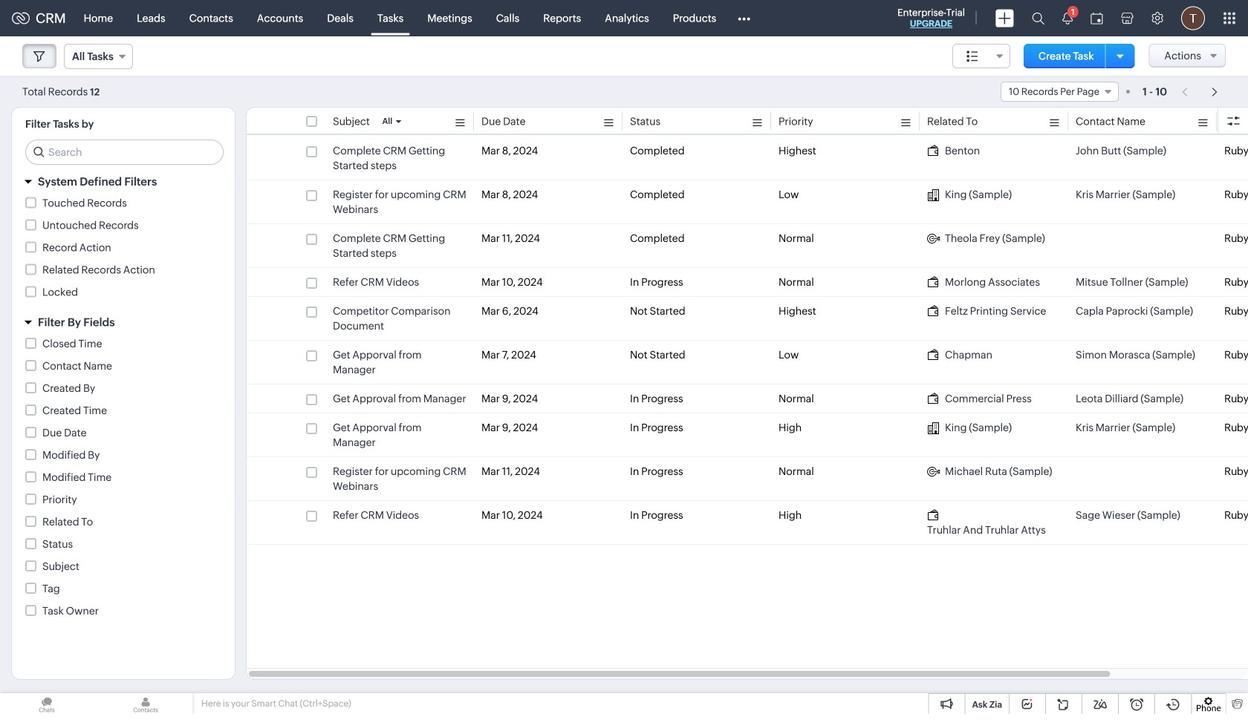 Task type: describe. For each thing, give the bounding box(es) containing it.
search image
[[1032, 12, 1045, 25]]

profile element
[[1172, 0, 1214, 36]]

Search text field
[[26, 140, 223, 164]]

profile image
[[1181, 6, 1205, 30]]

size image
[[966, 50, 978, 63]]

none field size
[[952, 44, 1010, 68]]

Other Modules field
[[728, 6, 760, 30]]



Task type: vqa. For each thing, say whether or not it's contained in the screenshot.
bottommost Information
no



Task type: locate. For each thing, give the bounding box(es) containing it.
calendar image
[[1091, 12, 1103, 24]]

search element
[[1023, 0, 1053, 36]]

row group
[[247, 137, 1248, 545]]

logo image
[[12, 12, 30, 24]]

contacts image
[[99, 694, 192, 715]]

None field
[[64, 44, 133, 69], [952, 44, 1010, 68], [1001, 82, 1119, 102], [64, 44, 133, 69], [1001, 82, 1119, 102]]

create menu element
[[987, 0, 1023, 36]]

signals element
[[1053, 0, 1082, 36]]

chats image
[[0, 694, 94, 715]]

create menu image
[[995, 9, 1014, 27]]



